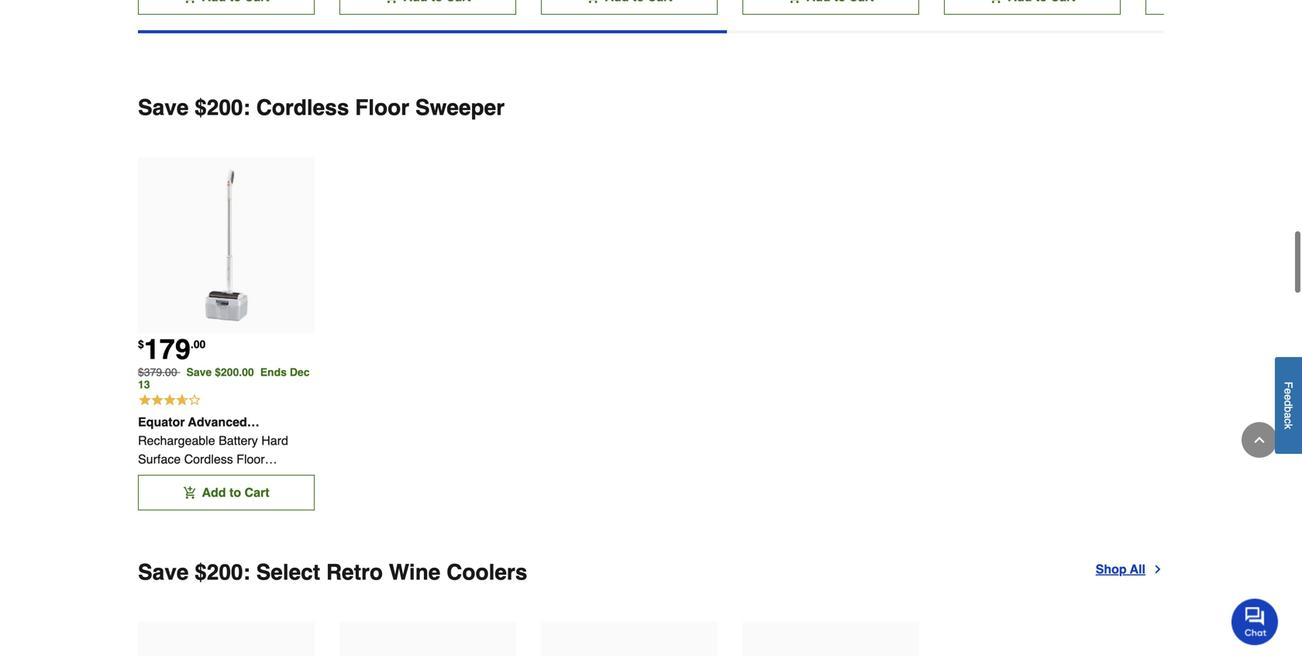 Task type: vqa. For each thing, say whether or not it's contained in the screenshot.
Model
no



Task type: describe. For each thing, give the bounding box(es) containing it.
add to cart button
[[138, 475, 315, 511]]

surface
[[138, 452, 181, 467]]

save $200.00
[[186, 366, 254, 379]]

chevron up image
[[1252, 433, 1267, 448]]

dec
[[290, 366, 310, 379]]

cart
[[245, 486, 269, 500]]

retro
[[326, 561, 383, 585]]

1 horizontal spatial cordless
[[256, 95, 349, 120]]

chat invite button image
[[1232, 599, 1279, 646]]

shop all
[[1096, 562, 1146, 577]]

coolers
[[447, 561, 527, 585]]

f e e d b a c k
[[1282, 382, 1295, 430]]

rechargeable battery hard surface cordless floor sweeper image
[[138, 157, 315, 334]]

save $200: select retro wine coolers
[[138, 561, 527, 585]]

wine
[[389, 561, 441, 585]]

dec 13
[[138, 366, 310, 391]]

add to cart
[[202, 486, 269, 500]]

a
[[1282, 413, 1295, 419]]

scroll to top element
[[1242, 422, 1277, 458]]

equator
[[138, 415, 185, 430]]

sweeper inside rechargeable battery hard surface cordless floor sweeper
[[138, 471, 187, 485]]

rechargeable
[[138, 434, 215, 448]]

$ 179 . 00
[[138, 334, 206, 366]]

floor inside rechargeable battery hard surface cordless floor sweeper
[[237, 452, 265, 467]]

save for save $200: select retro wine coolers
[[138, 561, 189, 585]]

shop all link
[[1096, 561, 1164, 579]]

b
[[1282, 407, 1295, 413]]

all
[[1130, 562, 1146, 577]]

$200.00
[[215, 366, 254, 379]]



Task type: locate. For each thing, give the bounding box(es) containing it.
2 horizontal spatial cart add image
[[788, 0, 800, 3]]

$200:
[[195, 95, 250, 120], [195, 561, 250, 585]]

$200: for cordless
[[195, 95, 250, 120]]

0 vertical spatial floor
[[355, 95, 409, 120]]

1 horizontal spatial cart add image
[[586, 0, 599, 3]]

sweeper
[[415, 95, 505, 120], [138, 471, 187, 485]]

0 vertical spatial cordless
[[256, 95, 349, 120]]

1 e from the top
[[1282, 389, 1295, 395]]

0 horizontal spatial sweeper
[[138, 471, 187, 485]]

d
[[1282, 401, 1295, 407]]

appliances
[[138, 434, 204, 448]]

save for save $200: cordless floor sweeper
[[138, 95, 189, 120]]

0 horizontal spatial cart add image
[[183, 0, 196, 3]]

ends
[[260, 366, 290, 379]]

$
[[138, 338, 144, 351]]

2 e from the top
[[1282, 395, 1295, 401]]

.
[[191, 338, 194, 351]]

hard
[[261, 434, 288, 448]]

2 $200: from the top
[[195, 561, 250, 585]]

scrollbar
[[138, 30, 727, 33]]

to
[[229, 486, 241, 500]]

save
[[138, 95, 189, 120], [186, 366, 212, 379], [138, 561, 189, 585]]

00
[[194, 338, 206, 351]]

179
[[144, 334, 191, 366]]

cordless inside rechargeable battery hard surface cordless floor sweeper
[[184, 452, 233, 467]]

advanced
[[188, 415, 247, 430]]

select
[[256, 561, 320, 585]]

1 horizontal spatial cart add image
[[385, 0, 397, 3]]

add
[[202, 486, 226, 500]]

e up d
[[1282, 389, 1295, 395]]

1 cart add image from the left
[[183, 0, 196, 3]]

cart add image inside add to cart button
[[183, 487, 196, 499]]

c
[[1282, 419, 1295, 424]]

1 vertical spatial sweeper
[[138, 471, 187, 485]]

battery
[[219, 434, 258, 448]]

13
[[138, 379, 150, 391]]

equator advanced appliances
[[138, 415, 247, 448]]

floor
[[355, 95, 409, 120], [237, 452, 265, 467]]

e
[[1282, 389, 1295, 395], [1282, 395, 1295, 401]]

0 vertical spatial sweeper
[[415, 95, 505, 120]]

cordless
[[256, 95, 349, 120], [184, 452, 233, 467]]

2 cart add image from the left
[[586, 0, 599, 3]]

1 vertical spatial save
[[186, 366, 212, 379]]

2 horizontal spatial cart add image
[[989, 0, 1002, 3]]

1 vertical spatial cordless
[[184, 452, 233, 467]]

e up b
[[1282, 395, 1295, 401]]

2 vertical spatial save
[[138, 561, 189, 585]]

rechargeable battery hard surface cordless floor sweeper
[[138, 434, 288, 485]]

0 horizontal spatial cordless
[[184, 452, 233, 467]]

0 vertical spatial save
[[138, 95, 189, 120]]

save for save $200.00
[[186, 366, 212, 379]]

cart add image
[[385, 0, 397, 3], [989, 0, 1002, 3], [183, 487, 196, 499]]

cart add image
[[183, 0, 196, 3], [586, 0, 599, 3], [788, 0, 800, 3]]

save $200: cordless floor sweeper
[[138, 95, 505, 120]]

0 horizontal spatial floor
[[237, 452, 265, 467]]

shop
[[1096, 562, 1127, 577]]

3 cart add image from the left
[[788, 0, 800, 3]]

1 horizontal spatial floor
[[355, 95, 409, 120]]

0 vertical spatial $200:
[[195, 95, 250, 120]]

0 horizontal spatial cart add image
[[183, 487, 196, 499]]

1 $200: from the top
[[195, 95, 250, 120]]

chevron right image
[[1152, 564, 1164, 576]]

1 vertical spatial floor
[[237, 452, 265, 467]]

$200: for select
[[195, 561, 250, 585]]

f
[[1282, 382, 1295, 389]]

1 vertical spatial $200:
[[195, 561, 250, 585]]

1 horizontal spatial sweeper
[[415, 95, 505, 120]]

k
[[1282, 424, 1295, 430]]

f e e d b a c k button
[[1275, 357, 1302, 454]]

$379.00
[[138, 366, 177, 379]]



